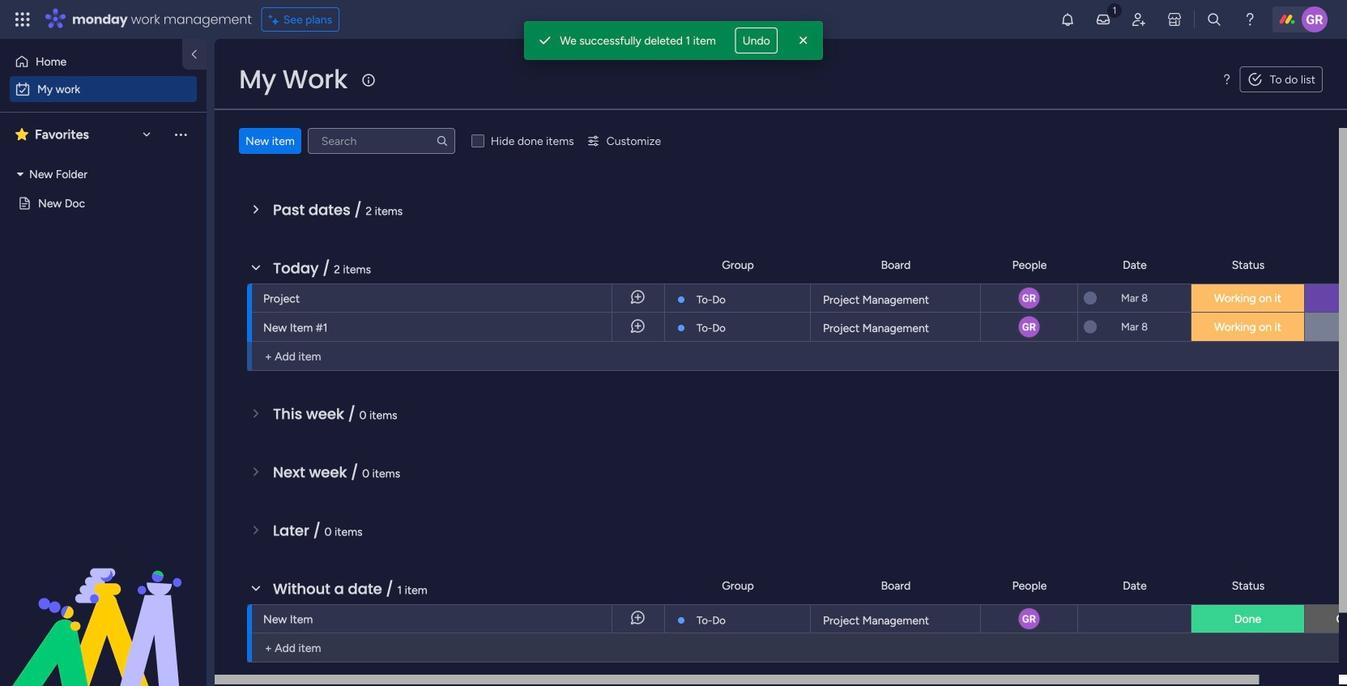 Task type: vqa. For each thing, say whether or not it's contained in the screenshot.
leftmost 18 button
no



Task type: locate. For each thing, give the bounding box(es) containing it.
v2 star 2 image
[[15, 125, 28, 144]]

favorites options image
[[173, 126, 189, 142]]

help image
[[1242, 11, 1259, 28]]

menu image
[[1221, 73, 1234, 86]]

0 horizontal spatial greg robinson image
[[1017, 286, 1042, 310]]

greg robinson image
[[1302, 6, 1328, 32], [1017, 286, 1042, 310]]

None search field
[[308, 128, 455, 154]]

1 vertical spatial option
[[10, 76, 197, 102]]

0 vertical spatial greg robinson image
[[1302, 6, 1328, 32]]

option
[[10, 49, 173, 75], [10, 76, 197, 102]]

search image
[[436, 135, 449, 147]]

1 vertical spatial greg robinson image
[[1017, 286, 1042, 310]]

notifications image
[[1060, 11, 1076, 28]]

public board image
[[17, 196, 32, 211]]

see plans image
[[269, 10, 283, 29]]

1 image
[[1108, 1, 1122, 19]]

0 vertical spatial option
[[10, 49, 173, 75]]

alert
[[525, 21, 823, 60]]

lottie animation element
[[0, 523, 207, 686]]

close image
[[796, 32, 812, 49]]

list box
[[0, 156, 207, 315]]



Task type: describe. For each thing, give the bounding box(es) containing it.
1 horizontal spatial greg robinson image
[[1302, 6, 1328, 32]]

invite members image
[[1131, 11, 1148, 28]]

update feed image
[[1096, 11, 1112, 28]]

lottie animation image
[[0, 523, 207, 686]]

caret down image
[[17, 169, 24, 180]]

2 option from the top
[[10, 76, 197, 102]]

Filter dashboard by text search field
[[308, 128, 455, 154]]

monday marketplace image
[[1167, 11, 1183, 28]]

1 option from the top
[[10, 49, 173, 75]]

select product image
[[15, 11, 31, 28]]

search everything image
[[1207, 11, 1223, 28]]



